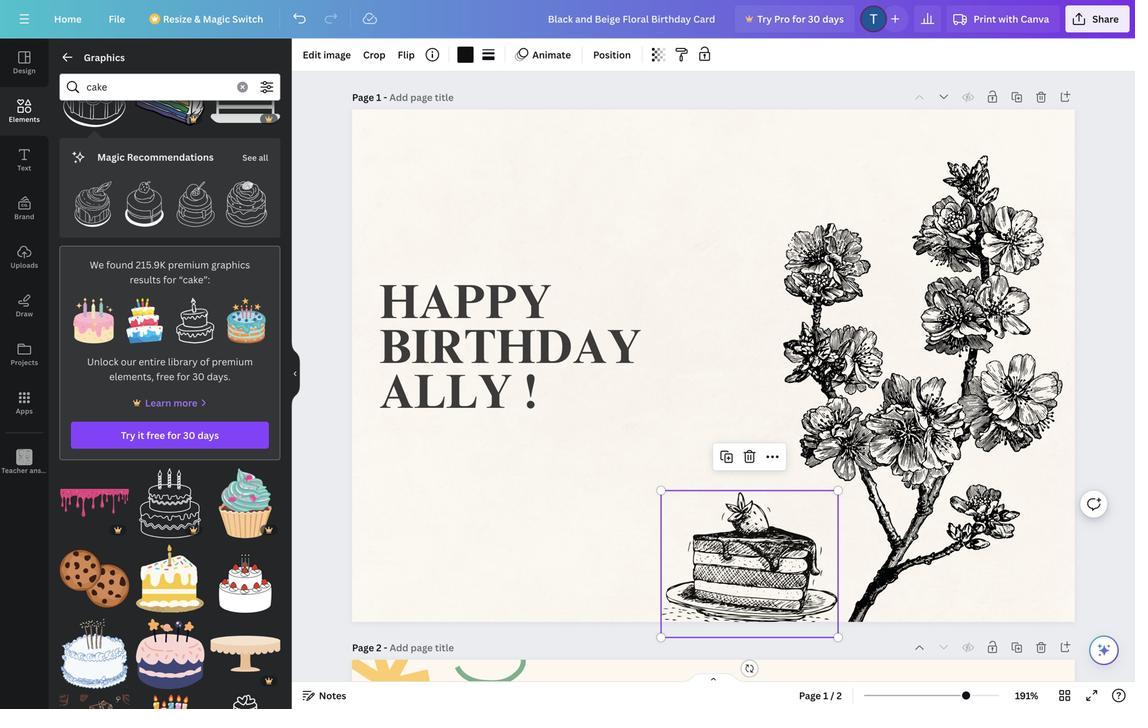 Task type: describe. For each thing, give the bounding box(es) containing it.
see all
[[243, 152, 268, 163]]

entire
[[139, 356, 166, 368]]

191% button
[[1005, 686, 1049, 707]]

text
[[17, 164, 31, 173]]

hide image
[[291, 342, 300, 407]]

flip button
[[393, 44, 421, 66]]

191%
[[1016, 690, 1039, 703]]

learn
[[145, 397, 171, 410]]

ally !
[[380, 374, 538, 422]]

position button
[[588, 44, 637, 66]]

#100f0d image
[[458, 47, 474, 63]]

try pro for 30 days button
[[736, 5, 855, 32]]

design button
[[0, 39, 49, 87]]

our
[[121, 356, 136, 368]]

1 birthday cake image from the left
[[71, 298, 116, 344]]

rainbow cake image
[[135, 57, 205, 127]]

canva assistant image
[[1097, 643, 1113, 659]]

1 for /
[[824, 690, 829, 703]]

we
[[90, 259, 104, 272]]

learn more button
[[130, 395, 210, 411]]

image
[[324, 48, 351, 61]]

Design title text field
[[537, 5, 730, 32]]

with
[[999, 13, 1019, 25]]

print
[[974, 13, 997, 25]]

page for page 2
[[352, 642, 374, 655]]

page inside button
[[800, 690, 822, 703]]

resize & magic switch button
[[141, 5, 274, 32]]

projects
[[11, 358, 38, 367]]

edit
[[303, 48, 321, 61]]

days inside button
[[823, 13, 844, 25]]

&
[[194, 13, 201, 25]]

teacher
[[1, 467, 28, 476]]

resize & magic switch
[[163, 13, 263, 25]]

found
[[106, 259, 133, 272]]

we found 215.9k premium graphics results for "cake":
[[90, 259, 250, 286]]

animate button
[[511, 44, 577, 66]]

try for try it free for 30 days
[[121, 429, 136, 442]]

print with canva
[[974, 13, 1050, 25]]

teacher answer keys
[[1, 467, 70, 476]]

recommendations
[[127, 151, 214, 164]]

see
[[243, 152, 257, 163]]

elements,
[[109, 370, 154, 383]]

library
[[168, 356, 198, 368]]

;
[[23, 468, 25, 475]]

results
[[130, 274, 161, 286]]

isolated cake stand image
[[210, 620, 281, 690]]

page title text field for page 2 -
[[390, 642, 456, 655]]

cupcake image
[[210, 469, 281, 539]]

notes
[[319, 690, 346, 703]]

canva
[[1021, 13, 1050, 25]]

elements
[[9, 115, 40, 124]]

1 vertical spatial magic
[[97, 151, 125, 164]]

crop button
[[358, 44, 391, 66]]

!
[[525, 374, 538, 422]]

edit image button
[[297, 44, 357, 66]]

main menu bar
[[0, 0, 1136, 39]]

projects button
[[0, 331, 49, 379]]

graphics
[[84, 51, 125, 64]]

free inside unlock our entire library of premium elements, free for 30 days.
[[156, 370, 175, 383]]

unlock
[[87, 356, 119, 368]]

edit image
[[303, 48, 351, 61]]

for inside unlock our entire library of premium elements, free for 30 days.
[[177, 370, 190, 383]]

uploads
[[10, 261, 38, 270]]

show pages image
[[682, 673, 746, 684]]

seamless pattern with cakes image
[[59, 695, 130, 710]]

page 1 -
[[352, 91, 390, 104]]

page 1 / 2
[[800, 690, 843, 703]]

draw button
[[0, 282, 49, 331]]

of
[[200, 356, 210, 368]]

215.9k
[[136, 259, 166, 272]]

text button
[[0, 136, 49, 185]]



Task type: vqa. For each thing, say whether or not it's contained in the screenshot.
Create at the top right of the page
no



Task type: locate. For each thing, give the bounding box(es) containing it.
flip
[[398, 48, 415, 61]]

premium up "cake":
[[168, 259, 209, 272]]

Search graphics search field
[[87, 74, 229, 100]]

premium
[[168, 259, 209, 272], [212, 356, 253, 368]]

all
[[259, 152, 268, 163]]

0 vertical spatial 1
[[377, 91, 382, 104]]

1 page title text field from the top
[[390, 91, 455, 104]]

for inside we found 215.9k premium graphics results for "cake":
[[163, 274, 177, 286]]

- for page 1 -
[[384, 91, 387, 104]]

0 vertical spatial premium
[[168, 259, 209, 272]]

birthdaycake4 image
[[224, 298, 269, 344]]

1 down 'crop' popup button
[[377, 91, 382, 104]]

2 birthday cake image from the left
[[122, 298, 167, 344]]

30
[[809, 13, 821, 25], [193, 370, 205, 383], [183, 429, 195, 442]]

premium inside we found 215.9k premium graphics results for "cake":
[[168, 259, 209, 272]]

file button
[[98, 5, 136, 32]]

page 1 / 2 button
[[794, 686, 848, 707]]

unlock our entire library of premium elements, free for 30 days.
[[87, 356, 253, 383]]

try it free for 30 days
[[121, 429, 219, 442]]

30 inside button
[[809, 13, 821, 25]]

2 vertical spatial page
[[800, 690, 822, 703]]

for down library
[[177, 370, 190, 383]]

0 horizontal spatial magic
[[97, 151, 125, 164]]

premium up days.
[[212, 356, 253, 368]]

1 vertical spatial page
[[352, 642, 374, 655]]

2 page title text field from the top
[[390, 642, 456, 655]]

side panel tab list
[[0, 39, 70, 487]]

1 vertical spatial -
[[384, 642, 388, 655]]

animate
[[533, 48, 571, 61]]

page for page 1
[[352, 91, 374, 104]]

30 right pro
[[809, 13, 821, 25]]

Page title text field
[[390, 91, 455, 104], [390, 642, 456, 655]]

magic right &
[[203, 13, 230, 25]]

1 vertical spatial page title text field
[[390, 642, 456, 655]]

birthday cake image up unlock at the left bottom of the page
[[71, 298, 116, 344]]

page title text field for page 1 -
[[390, 91, 455, 104]]

1 for -
[[377, 91, 382, 104]]

share
[[1093, 13, 1120, 25]]

it
[[138, 429, 144, 442]]

ally
[[380, 374, 513, 422]]

birthday cake with candles illustration image
[[135, 695, 205, 710]]

home link
[[43, 5, 92, 32]]

cake vector icon design illustration image
[[59, 469, 130, 539]]

birthday cake image
[[71, 298, 116, 344], [122, 298, 167, 344]]

graphics
[[211, 259, 250, 272]]

apps button
[[0, 379, 49, 428]]

position
[[594, 48, 631, 61]]

0 vertical spatial page
[[352, 91, 374, 104]]

for
[[793, 13, 806, 25], [163, 274, 177, 286], [177, 370, 190, 383], [167, 429, 181, 442]]

brand button
[[0, 185, 49, 233]]

for inside try it free for 30 days "button"
[[167, 429, 181, 442]]

0 horizontal spatial birthday cake image
[[71, 298, 116, 344]]

1 vertical spatial 1
[[824, 690, 829, 703]]

- for page 2 -
[[384, 642, 388, 655]]

notes button
[[297, 686, 352, 707]]

days right pro
[[823, 13, 844, 25]]

crop
[[363, 48, 386, 61]]

try for try pro for 30 days
[[758, 13, 773, 25]]

see all button
[[241, 144, 270, 171]]

days inside "button"
[[198, 429, 219, 442]]

magic inside resize & magic switch button
[[203, 13, 230, 25]]

days
[[823, 13, 844, 25], [198, 429, 219, 442]]

#100f0d image
[[458, 47, 474, 63]]

try it free for 30 days button
[[71, 422, 269, 449]]

0 vertical spatial magic
[[203, 13, 230, 25]]

30 down more
[[183, 429, 195, 442]]

1 horizontal spatial days
[[823, 13, 844, 25]]

30 inside unlock our entire library of premium elements, free for 30 days.
[[193, 370, 205, 383]]

1 vertical spatial premium
[[212, 356, 253, 368]]

30 down the of
[[193, 370, 205, 383]]

for down 215.9k
[[163, 274, 177, 286]]

days down more
[[198, 429, 219, 442]]

0 horizontal spatial premium
[[168, 259, 209, 272]]

pro
[[775, 13, 791, 25]]

try inside "button"
[[121, 429, 136, 442]]

page
[[352, 91, 374, 104], [352, 642, 374, 655], [800, 690, 822, 703]]

switch
[[232, 13, 263, 25]]

space themed birthday cake image
[[135, 620, 205, 690]]

2 inside button
[[837, 690, 843, 703]]

for right pro
[[793, 13, 806, 25]]

0 vertical spatial try
[[758, 13, 773, 25]]

magic recommendations
[[97, 151, 214, 164]]

group
[[135, 57, 205, 127], [210, 57, 281, 127], [70, 173, 116, 227], [122, 173, 167, 227], [173, 173, 219, 227], [224, 173, 270, 227], [210, 461, 281, 539], [59, 469, 130, 539], [135, 469, 205, 539], [59, 536, 130, 614], [135, 536, 205, 614], [210, 536, 281, 614], [135, 612, 205, 690], [210, 612, 281, 690], [59, 620, 130, 690], [59, 687, 130, 710], [135, 687, 205, 710], [210, 687, 281, 710]]

brand
[[14, 212, 34, 221]]

0 horizontal spatial 2
[[377, 642, 382, 655]]

1 horizontal spatial try
[[758, 13, 773, 25]]

1 inside page 1 / 2 button
[[824, 690, 829, 703]]

resize
[[163, 13, 192, 25]]

draw
[[16, 310, 33, 319]]

1 vertical spatial try
[[121, 429, 136, 442]]

1 vertical spatial 2
[[837, 690, 843, 703]]

premium inside unlock our entire library of premium elements, free for 30 days.
[[212, 356, 253, 368]]

answer
[[30, 467, 53, 476]]

for down learn more
[[167, 429, 181, 442]]

1 left /
[[824, 690, 829, 703]]

0 horizontal spatial try
[[121, 429, 136, 442]]

uploads button
[[0, 233, 49, 282]]

share button
[[1066, 5, 1130, 32]]

1 horizontal spatial magic
[[203, 13, 230, 25]]

0 vertical spatial days
[[823, 13, 844, 25]]

keys
[[55, 467, 70, 476]]

1 horizontal spatial 2
[[837, 690, 843, 703]]

free right it
[[147, 429, 165, 442]]

page 2 -
[[352, 642, 390, 655]]

try
[[758, 13, 773, 25], [121, 429, 136, 442]]

more
[[174, 397, 198, 410]]

print with canva button
[[947, 5, 1061, 32]]

try pro for 30 days
[[758, 13, 844, 25]]

1 horizontal spatial 1
[[824, 690, 829, 703]]

try left it
[[121, 429, 136, 442]]

2
[[377, 642, 382, 655], [837, 690, 843, 703]]

birthday cake image down results
[[122, 298, 167, 344]]

"cake":
[[179, 274, 210, 286]]

chocochip cookies dessert illustration image
[[59, 544, 130, 614]]

birthday
[[380, 329, 642, 377]]

design
[[13, 66, 36, 75]]

1
[[377, 91, 382, 104], [824, 690, 829, 703]]

1 horizontal spatial birthday cake image
[[122, 298, 167, 344]]

0 vertical spatial page title text field
[[390, 91, 455, 104]]

apps
[[16, 407, 33, 416]]

2 vertical spatial 30
[[183, 429, 195, 442]]

free
[[156, 370, 175, 383], [147, 429, 165, 442]]

try left pro
[[758, 13, 773, 25]]

textured handdrawn outline birthday cake image
[[59, 620, 130, 690]]

for inside "try pro for 30 days" button
[[793, 13, 806, 25]]

free down entire
[[156, 370, 175, 383]]

0 vertical spatial free
[[156, 370, 175, 383]]

1 vertical spatial 30
[[193, 370, 205, 383]]

0 horizontal spatial 1
[[377, 91, 382, 104]]

magic
[[203, 13, 230, 25], [97, 151, 125, 164]]

1 vertical spatial free
[[147, 429, 165, 442]]

/
[[831, 690, 835, 703]]

learn more
[[145, 397, 198, 410]]

0 vertical spatial 30
[[809, 13, 821, 25]]

days.
[[207, 370, 231, 383]]

0 horizontal spatial days
[[198, 429, 219, 442]]

0 vertical spatial -
[[384, 91, 387, 104]]

file
[[109, 13, 125, 25]]

try inside button
[[758, 13, 773, 25]]

happy
[[380, 284, 552, 332]]

elements button
[[0, 87, 49, 136]]

0 vertical spatial 2
[[377, 642, 382, 655]]

home
[[54, 13, 82, 25]]

1 horizontal spatial premium
[[212, 356, 253, 368]]

-
[[384, 91, 387, 104], [384, 642, 388, 655]]

1 vertical spatial days
[[198, 429, 219, 442]]

30 inside "button"
[[183, 429, 195, 442]]

magic left the recommendations at the top left
[[97, 151, 125, 164]]

free inside "button"
[[147, 429, 165, 442]]



